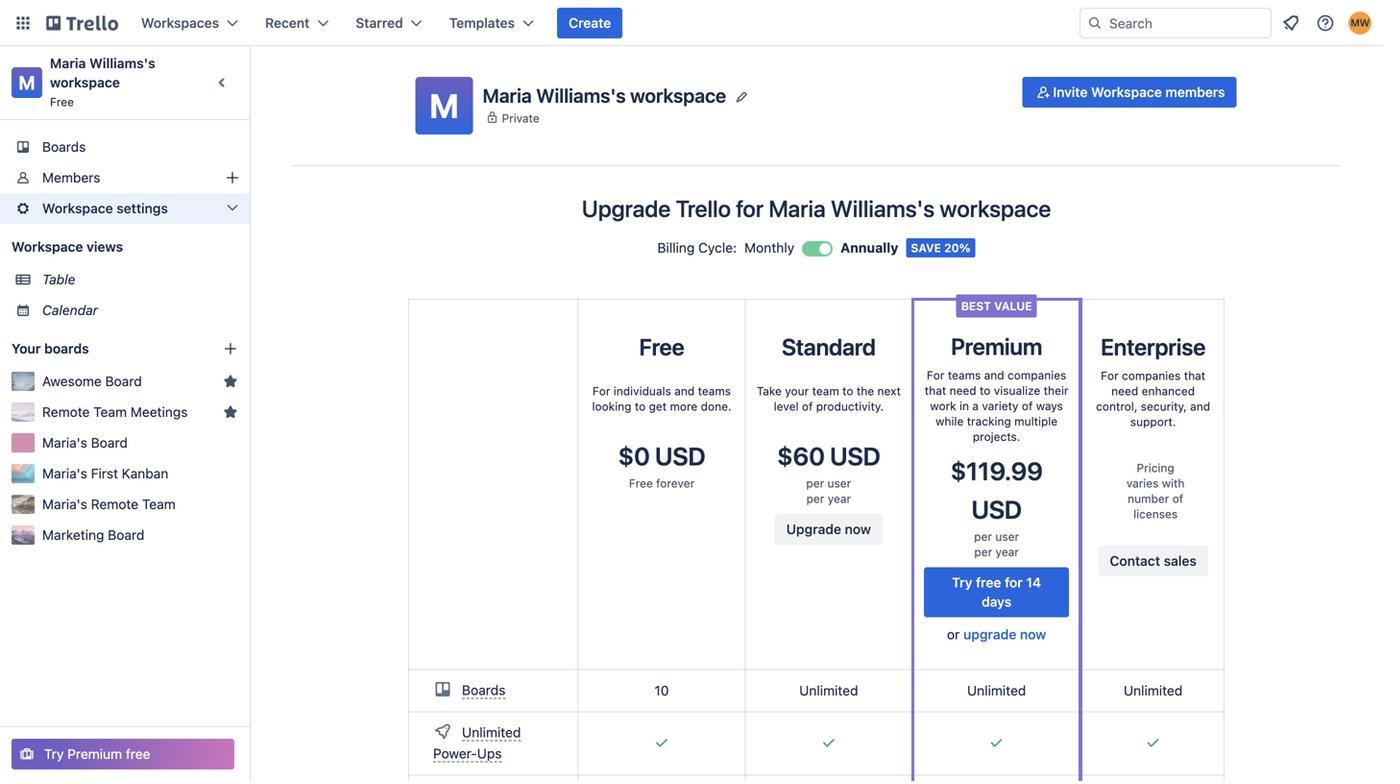 Task type: locate. For each thing, give the bounding box(es) containing it.
1 horizontal spatial upgrade
[[787, 521, 842, 537]]

invite workspace members button
[[1023, 77, 1237, 108]]

2 horizontal spatial usd
[[972, 495, 1022, 524]]

maria inside maria williams's workspace free
[[50, 55, 86, 71]]

power-
[[433, 746, 477, 761]]

workspace up table
[[12, 239, 83, 255]]

0 horizontal spatial usd
[[655, 441, 706, 471]]

user up the try free for 14 days
[[996, 530, 1019, 543]]

2 starred icon image from the top
[[223, 404, 238, 420]]

calendar link
[[42, 301, 238, 320]]

1 horizontal spatial usd
[[830, 441, 881, 471]]

workspace for maria williams's workspace free
[[50, 74, 120, 90]]

1 vertical spatial year
[[996, 545, 1019, 559]]

board for awesome board
[[105, 373, 142, 389]]

of inside take your team to the next level of productivity.
[[802, 400, 813, 413]]

productivity.
[[816, 400, 884, 413]]

0 vertical spatial boards
[[42, 139, 86, 155]]

maria up monthly
[[769, 195, 826, 222]]

need up the control,
[[1112, 384, 1139, 398]]

boards
[[42, 139, 86, 155], [462, 682, 506, 698]]

1 horizontal spatial to
[[843, 384, 854, 398]]

$119.99
[[951, 456, 1043, 486]]

user for $119.99
[[996, 530, 1019, 543]]

1 vertical spatial and
[[675, 384, 695, 398]]

1 vertical spatial maria's
[[42, 466, 87, 481]]

for inside the for individuals and teams looking to get more done.
[[593, 384, 611, 398]]

upgrade
[[582, 195, 671, 222], [787, 521, 842, 537]]

0 horizontal spatial workspace
[[50, 74, 120, 90]]

of up multiple
[[1022, 399, 1033, 413]]

0 vertical spatial now
[[845, 521, 871, 537]]

1 horizontal spatial free
[[976, 575, 1002, 590]]

0 horizontal spatial to
[[635, 400, 646, 413]]

0 vertical spatial free
[[50, 95, 74, 109]]

2 vertical spatial board
[[108, 527, 145, 543]]

marketing
[[42, 527, 104, 543]]

maria's first kanban
[[42, 466, 168, 481]]

0 vertical spatial free
[[976, 575, 1002, 590]]

open information menu image
[[1316, 13, 1336, 33]]

to down individuals
[[635, 400, 646, 413]]

2 horizontal spatial of
[[1173, 492, 1184, 505]]

a
[[973, 399, 979, 413]]

0 horizontal spatial for
[[736, 195, 764, 222]]

upgrade now
[[787, 521, 871, 537]]

board up the remote team meetings button
[[105, 373, 142, 389]]

and down enhanced
[[1191, 400, 1211, 413]]

0 horizontal spatial now
[[845, 521, 871, 537]]

members
[[42, 170, 100, 185]]

$0 usd free forever
[[618, 441, 706, 490]]

free up individuals
[[639, 333, 685, 360]]

search image
[[1088, 15, 1103, 31]]

try
[[952, 575, 973, 590], [44, 746, 64, 762]]

your boards with 6 items element
[[12, 337, 194, 360]]

0 horizontal spatial teams
[[698, 384, 731, 398]]

workspace up 20%
[[940, 195, 1051, 222]]

1 horizontal spatial teams
[[948, 368, 981, 382]]

for
[[927, 368, 945, 382], [1101, 369, 1119, 382], [593, 384, 611, 398]]

now down $60 usd per user per year
[[845, 521, 871, 537]]

add board image
[[223, 341, 238, 356]]

maria williams's workspace link
[[50, 55, 159, 90]]

1 horizontal spatial of
[[1022, 399, 1033, 413]]

table
[[42, 271, 75, 287]]

for up the control,
[[1101, 369, 1119, 382]]

0 vertical spatial board
[[105, 373, 142, 389]]

free down "$0" on the left bottom of the page
[[629, 477, 653, 490]]

year up the try free for 14 days
[[996, 545, 1019, 559]]

0 vertical spatial remote
[[42, 404, 90, 420]]

board down maria's remote team link
[[108, 527, 145, 543]]

williams's inside maria williams's workspace free
[[89, 55, 155, 71]]

0 horizontal spatial try
[[44, 746, 64, 762]]

maria up private
[[483, 84, 532, 106]]

upgrade down $60 usd per user per year
[[787, 521, 842, 537]]

1 horizontal spatial williams's
[[536, 84, 626, 106]]

team down awesome board
[[93, 404, 127, 420]]

1 vertical spatial starred icon image
[[223, 404, 238, 420]]

team
[[812, 384, 840, 398]]

m left maria williams's workspace free
[[19, 71, 35, 94]]

that up "work"
[[925, 384, 947, 397]]

for inside 'premium for teams and companies that need to visualize their work in a variety of ways while tracking multiple projects.'
[[927, 368, 945, 382]]

Search field
[[1103, 9, 1271, 37]]

workspace for maria williams's workspace
[[630, 84, 726, 106]]

2 horizontal spatial workspace
[[940, 195, 1051, 222]]

remote down maria's first kanban
[[91, 496, 139, 512]]

1 horizontal spatial companies
[[1122, 369, 1181, 382]]

need
[[950, 384, 977, 397], [1112, 384, 1139, 398]]

1 vertical spatial board
[[91, 435, 128, 451]]

m
[[19, 71, 35, 94], [430, 86, 459, 125]]

teams up the in
[[948, 368, 981, 382]]

boards up members
[[42, 139, 86, 155]]

usd down $119.99
[[972, 495, 1022, 524]]

1 vertical spatial premium
[[67, 746, 122, 762]]

for inside enterprise for companies that need enhanced control, security, and support.
[[1101, 369, 1119, 382]]

try premium free button
[[12, 739, 234, 770]]

1 vertical spatial now
[[1020, 626, 1047, 642]]

usd inside $0 usd free forever
[[655, 441, 706, 471]]

teams up done.
[[698, 384, 731, 398]]

try for try free for 14 days
[[952, 575, 973, 590]]

1 maria's from the top
[[42, 435, 87, 451]]

usd inside $60 usd per user per year
[[830, 441, 881, 471]]

to up variety
[[980, 384, 991, 397]]

for for trello
[[736, 195, 764, 222]]

0 horizontal spatial year
[[828, 492, 851, 505]]

billing
[[658, 240, 695, 256]]

1 horizontal spatial now
[[1020, 626, 1047, 642]]

m for m link
[[19, 71, 35, 94]]

for up "work"
[[927, 368, 945, 382]]

starred
[[356, 15, 403, 31]]

monthly
[[745, 240, 795, 256]]

for up looking
[[593, 384, 611, 398]]

projects.
[[973, 430, 1021, 443]]

0 horizontal spatial m
[[19, 71, 35, 94]]

0 horizontal spatial and
[[675, 384, 695, 398]]

1 vertical spatial that
[[925, 384, 947, 397]]

and inside enterprise for companies that need enhanced control, security, and support.
[[1191, 400, 1211, 413]]

your boards
[[12, 341, 89, 356]]

1 horizontal spatial premium
[[951, 333, 1043, 360]]

private
[[502, 111, 540, 125]]

and inside the for individuals and teams looking to get more done.
[[675, 384, 695, 398]]

year inside $60 usd per user per year
[[828, 492, 851, 505]]

0 horizontal spatial upgrade
[[582, 195, 671, 222]]

boards up unlimited power-ups
[[462, 682, 506, 698]]

1 vertical spatial maria
[[483, 84, 532, 106]]

0 vertical spatial user
[[828, 477, 851, 490]]

usd for $60
[[830, 441, 881, 471]]

upgrade up billing
[[582, 195, 671, 222]]

0 horizontal spatial williams's
[[89, 55, 155, 71]]

try free for 14 days button
[[924, 567, 1070, 617]]

0 horizontal spatial for
[[593, 384, 611, 398]]

and up more
[[675, 384, 695, 398]]

sales
[[1164, 553, 1197, 569]]

usd for $119.99
[[972, 495, 1022, 524]]

2 horizontal spatial to
[[980, 384, 991, 397]]

try for try premium free
[[44, 746, 64, 762]]

1 vertical spatial free
[[126, 746, 150, 762]]

1 horizontal spatial for
[[927, 368, 945, 382]]

1 horizontal spatial team
[[142, 496, 176, 512]]

team
[[93, 404, 127, 420], [142, 496, 176, 512]]

board inside button
[[105, 373, 142, 389]]

maria williams (mariawilliams94) image
[[1349, 12, 1372, 35]]

maria's up maria's first kanban
[[42, 435, 87, 451]]

1 horizontal spatial for
[[1005, 575, 1023, 590]]

m inside button
[[430, 86, 459, 125]]

2 horizontal spatial maria
[[769, 195, 826, 222]]

first
[[91, 466, 118, 481]]

starred icon image
[[223, 374, 238, 389], [223, 404, 238, 420]]

0 horizontal spatial companies
[[1008, 368, 1067, 382]]

0 vertical spatial premium
[[951, 333, 1043, 360]]

maria down back to home image
[[50, 55, 86, 71]]

remote down awesome
[[42, 404, 90, 420]]

now right upgrade
[[1020, 626, 1047, 642]]

0 vertical spatial teams
[[948, 368, 981, 382]]

1 horizontal spatial maria
[[483, 84, 532, 106]]

now inside button
[[845, 521, 871, 537]]

2 vertical spatial maria's
[[42, 496, 87, 512]]

0 vertical spatial upgrade
[[582, 195, 671, 222]]

usd down "productivity." on the bottom right
[[830, 441, 881, 471]]

of down the with
[[1173, 492, 1184, 505]]

0 vertical spatial starred icon image
[[223, 374, 238, 389]]

1 vertical spatial upgrade
[[787, 521, 842, 537]]

for individuals and teams looking to get more done.
[[592, 384, 732, 413]]

workspaces button
[[130, 8, 250, 38]]

workspace right m link
[[50, 74, 120, 90]]

marketing board
[[42, 527, 145, 543]]

team down the kanban
[[142, 496, 176, 512]]

2 maria's from the top
[[42, 466, 87, 481]]

1 horizontal spatial that
[[1184, 369, 1206, 382]]

companies inside enterprise for companies that need enhanced control, security, and support.
[[1122, 369, 1181, 382]]

0 horizontal spatial team
[[93, 404, 127, 420]]

1 horizontal spatial workspace
[[630, 84, 726, 106]]

workspace down members
[[42, 200, 113, 216]]

1 horizontal spatial user
[[996, 530, 1019, 543]]

0 vertical spatial and
[[984, 368, 1005, 382]]

remote team meetings button
[[42, 403, 215, 422]]

save 20%
[[911, 241, 971, 255]]

user inside $119.99 usd per user per year
[[996, 530, 1019, 543]]

teams inside 'premium for teams and companies that need to visualize their work in a variety of ways while tracking multiple projects.'
[[948, 368, 981, 382]]

that
[[1184, 369, 1206, 382], [925, 384, 947, 397]]

boards link
[[0, 132, 250, 162]]

$60
[[777, 441, 825, 471]]

upgrade inside upgrade now button
[[787, 521, 842, 537]]

1 vertical spatial try
[[44, 746, 64, 762]]

0 horizontal spatial user
[[828, 477, 851, 490]]

2 horizontal spatial williams's
[[831, 195, 935, 222]]

:
[[733, 240, 737, 256]]

of inside 'premium for teams and companies that need to visualize their work in a variety of ways while tracking multiple projects.'
[[1022, 399, 1033, 413]]

0 vertical spatial workspace
[[1092, 84, 1162, 100]]

0 horizontal spatial premium
[[67, 746, 122, 762]]

1 horizontal spatial and
[[984, 368, 1005, 382]]

maria
[[50, 55, 86, 71], [483, 84, 532, 106], [769, 195, 826, 222]]

3 maria's from the top
[[42, 496, 87, 512]]

contact
[[1110, 553, 1161, 569]]

1 starred icon image from the top
[[223, 374, 238, 389]]

0 vertical spatial for
[[736, 195, 764, 222]]

free inside maria williams's workspace free
[[50, 95, 74, 109]]

board for marketing board
[[108, 527, 145, 543]]

0 horizontal spatial that
[[925, 384, 947, 397]]

kanban
[[122, 466, 168, 481]]

to inside take your team to the next level of productivity.
[[843, 384, 854, 398]]

1 vertical spatial workspace
[[42, 200, 113, 216]]

per
[[806, 477, 825, 490], [807, 492, 825, 505], [974, 530, 992, 543], [975, 545, 993, 559]]

maria for maria williams's workspace free
[[50, 55, 86, 71]]

to
[[980, 384, 991, 397], [843, 384, 854, 398], [635, 400, 646, 413]]

and
[[984, 368, 1005, 382], [675, 384, 695, 398], [1191, 400, 1211, 413]]

maria's for maria's remote team
[[42, 496, 87, 512]]

0 horizontal spatial maria
[[50, 55, 86, 71]]

awesome board button
[[42, 372, 215, 391]]

free inside $0 usd free forever
[[629, 477, 653, 490]]

year inside $119.99 usd per user per year
[[996, 545, 1019, 559]]

2 horizontal spatial for
[[1101, 369, 1119, 382]]

to up "productivity." on the bottom right
[[843, 384, 854, 398]]

1 horizontal spatial m
[[430, 86, 459, 125]]

support.
[[1131, 415, 1176, 429]]

0 vertical spatial try
[[952, 575, 973, 590]]

year up upgrade now
[[828, 492, 851, 505]]

williams's down back to home image
[[89, 55, 155, 71]]

year for $60
[[828, 492, 851, 505]]

for up :
[[736, 195, 764, 222]]

visualize
[[994, 384, 1041, 397]]

and up visualize
[[984, 368, 1005, 382]]

workspace inside popup button
[[42, 200, 113, 216]]

starred icon image for remote team meetings
[[223, 404, 238, 420]]

1 horizontal spatial boards
[[462, 682, 506, 698]]

maria's remote team
[[42, 496, 176, 512]]

teams
[[948, 368, 981, 382], [698, 384, 731, 398]]

user
[[828, 477, 851, 490], [996, 530, 1019, 543]]

2 horizontal spatial and
[[1191, 400, 1211, 413]]

to inside 'premium for teams and companies that need to visualize their work in a variety of ways while tracking multiple projects.'
[[980, 384, 991, 397]]

annually
[[841, 240, 899, 256]]

m left private
[[430, 86, 459, 125]]

user inside $60 usd per user per year
[[828, 477, 851, 490]]

premium inside button
[[67, 746, 122, 762]]

1 vertical spatial remote
[[91, 496, 139, 512]]

1 horizontal spatial year
[[996, 545, 1019, 559]]

members link
[[0, 162, 250, 193]]

workspace down primary element
[[630, 84, 726, 106]]

workspaces
[[141, 15, 219, 31]]

usd up forever in the bottom of the page
[[655, 441, 706, 471]]

need up the in
[[950, 384, 977, 397]]

maria's up marketing
[[42, 496, 87, 512]]

sm image
[[1034, 83, 1053, 102]]

0 vertical spatial team
[[93, 404, 127, 420]]

pricing varies with number of licenses
[[1127, 461, 1185, 521]]

forever
[[656, 477, 695, 490]]

board up maria's first kanban
[[91, 435, 128, 451]]

0 horizontal spatial of
[[802, 400, 813, 413]]

companies up their
[[1008, 368, 1067, 382]]

try inside the try free for 14 days
[[952, 575, 973, 590]]

maria williams's workspace free
[[50, 55, 159, 109]]

workspace for settings
[[42, 200, 113, 216]]

0 horizontal spatial boards
[[42, 139, 86, 155]]

20%
[[945, 241, 971, 255]]

for inside the try free for 14 days
[[1005, 575, 1023, 590]]

maria's down maria's board
[[42, 466, 87, 481]]

1 vertical spatial teams
[[698, 384, 731, 398]]

free right m link
[[50, 95, 74, 109]]

2 vertical spatial free
[[629, 477, 653, 490]]

table link
[[42, 270, 238, 289]]

user up upgrade now
[[828, 477, 851, 490]]

for left 14
[[1005, 575, 1023, 590]]

1 horizontal spatial try
[[952, 575, 973, 590]]

maria's for maria's board
[[42, 435, 87, 451]]

companies up enhanced
[[1122, 369, 1181, 382]]

1 vertical spatial williams's
[[536, 84, 626, 106]]

save
[[911, 241, 941, 255]]

usd inside $119.99 usd per user per year
[[972, 495, 1022, 524]]

workspace inside maria williams's workspace free
[[50, 74, 120, 90]]

1 vertical spatial boards
[[462, 682, 506, 698]]

with
[[1162, 477, 1185, 490]]

williams's up annually
[[831, 195, 935, 222]]

calendar
[[42, 302, 98, 318]]

0 vertical spatial that
[[1184, 369, 1206, 382]]

0 vertical spatial year
[[828, 492, 851, 505]]

or upgrade now
[[947, 626, 1047, 642]]

awesome
[[42, 373, 102, 389]]

upgrade
[[964, 626, 1017, 642]]

2 vertical spatial and
[[1191, 400, 1211, 413]]

workspace right the invite at right
[[1092, 84, 1162, 100]]

1 vertical spatial user
[[996, 530, 1019, 543]]

that up enhanced
[[1184, 369, 1206, 382]]

1 vertical spatial for
[[1005, 575, 1023, 590]]

2 vertical spatial workspace
[[12, 239, 83, 255]]

0 vertical spatial maria
[[50, 55, 86, 71]]

or
[[947, 626, 960, 642]]

for for free
[[1005, 575, 1023, 590]]

2 vertical spatial williams's
[[831, 195, 935, 222]]

now
[[845, 521, 871, 537], [1020, 626, 1047, 642]]

williams's up private
[[536, 84, 626, 106]]

of inside the pricing varies with number of licenses
[[1173, 492, 1184, 505]]

of down your
[[802, 400, 813, 413]]



Task type: vqa. For each thing, say whether or not it's contained in the screenshot.
All to the left
no



Task type: describe. For each thing, give the bounding box(es) containing it.
1 horizontal spatial remote
[[91, 496, 139, 512]]

user for $60
[[828, 477, 851, 490]]

0 horizontal spatial free
[[126, 746, 150, 762]]

premium inside 'premium for teams and companies that need to visualize their work in a variety of ways while tracking multiple projects.'
[[951, 333, 1043, 360]]

primary element
[[0, 0, 1384, 46]]

for for premium
[[927, 368, 945, 382]]

upgrade for upgrade trello for maria williams's workspace
[[582, 195, 671, 222]]

standard
[[782, 333, 876, 360]]

board for maria's board
[[91, 435, 128, 451]]

workspace for views
[[12, 239, 83, 255]]

remote team meetings
[[42, 404, 188, 420]]

williams's for maria williams's workspace
[[536, 84, 626, 106]]

create button
[[557, 8, 623, 38]]

more
[[670, 400, 698, 413]]

maria's board link
[[42, 433, 238, 453]]

2 vertical spatial maria
[[769, 195, 826, 222]]

invite workspace members
[[1053, 84, 1225, 100]]

maria's first kanban link
[[42, 464, 238, 483]]

create
[[569, 15, 611, 31]]

maria's board
[[42, 435, 128, 451]]

and inside 'premium for teams and companies that need to visualize their work in a variety of ways while tracking multiple projects.'
[[984, 368, 1005, 382]]

looking
[[592, 400, 632, 413]]

your
[[785, 384, 809, 398]]

1 vertical spatial free
[[639, 333, 685, 360]]

upgrade for upgrade now
[[787, 521, 842, 537]]

maria's remote team link
[[42, 495, 238, 514]]

security,
[[1141, 400, 1187, 413]]

marketing board link
[[42, 526, 238, 545]]

maria for maria williams's workspace
[[483, 84, 532, 106]]

billing cycle : monthly
[[658, 240, 795, 256]]

days
[[982, 594, 1012, 610]]

in
[[960, 399, 969, 413]]

tracking
[[967, 415, 1011, 428]]

ups
[[477, 746, 502, 761]]

take
[[757, 384, 782, 398]]

unlimited power-ups
[[433, 724, 521, 761]]

recent
[[265, 15, 310, 31]]

done.
[[701, 400, 732, 413]]

10
[[655, 683, 669, 698]]

varies
[[1127, 477, 1159, 490]]

workspace settings button
[[0, 193, 250, 224]]

starred icon image for awesome board
[[223, 374, 238, 389]]

templates button
[[438, 8, 546, 38]]

starred button
[[344, 8, 434, 38]]

teams inside the for individuals and teams looking to get more done.
[[698, 384, 731, 398]]

team inside button
[[93, 404, 127, 420]]

contact sales link
[[1099, 546, 1209, 576]]

m link
[[12, 67, 42, 98]]

settings
[[117, 200, 168, 216]]

m button
[[416, 77, 473, 135]]

maria's for maria's first kanban
[[42, 466, 87, 481]]

year for $119.99
[[996, 545, 1019, 559]]

$119.99 usd per user per year
[[951, 456, 1043, 559]]

recent button
[[254, 8, 340, 38]]

companies inside 'premium for teams and companies that need to visualize their work in a variety of ways while tracking multiple projects.'
[[1008, 368, 1067, 382]]

boards inside boards link
[[42, 139, 86, 155]]

premium for teams and companies that need to visualize their work in a variety of ways while tracking multiple projects.
[[925, 333, 1069, 443]]

members
[[1166, 84, 1225, 100]]

their
[[1044, 384, 1069, 397]]

remote inside button
[[42, 404, 90, 420]]

workspace settings
[[42, 200, 168, 216]]

need inside 'premium for teams and companies that need to visualize their work in a variety of ways while tracking multiple projects.'
[[950, 384, 977, 397]]

williams's for maria williams's workspace free
[[89, 55, 155, 71]]

to inside the for individuals and teams looking to get more done.
[[635, 400, 646, 413]]

free inside the try free for 14 days
[[976, 575, 1002, 590]]

upgrade now button
[[775, 514, 883, 545]]

meetings
[[131, 404, 188, 420]]

awesome board
[[42, 373, 142, 389]]

work
[[930, 399, 957, 413]]

take your team to the next level of productivity.
[[757, 384, 901, 413]]

workspace inside button
[[1092, 84, 1162, 100]]

1 vertical spatial team
[[142, 496, 176, 512]]

workspace navigation collapse icon image
[[209, 69, 236, 96]]

back to home image
[[46, 8, 118, 38]]

maria williams's workspace
[[483, 84, 726, 106]]

enterprise
[[1101, 333, 1206, 360]]

next
[[878, 384, 901, 398]]

try premium free
[[44, 746, 150, 762]]

trello
[[676, 195, 731, 222]]

upgrade trello for maria williams's workspace
[[582, 195, 1051, 222]]

$60 usd per user per year
[[777, 441, 881, 505]]

for for enterprise
[[1101, 369, 1119, 382]]

ways
[[1036, 399, 1063, 413]]

get
[[649, 400, 667, 413]]

need inside enterprise for companies that need enhanced control, security, and support.
[[1112, 384, 1139, 398]]

m for m button
[[430, 86, 459, 125]]

that inside 'premium for teams and companies that need to visualize their work in a variety of ways while tracking multiple projects.'
[[925, 384, 947, 397]]

that inside enterprise for companies that need enhanced control, security, and support.
[[1184, 369, 1206, 382]]

14
[[1027, 575, 1042, 590]]

usd for $0
[[655, 441, 706, 471]]

enterprise for companies that need enhanced control, security, and support.
[[1096, 333, 1211, 429]]

number
[[1128, 492, 1170, 505]]

workspace views
[[12, 239, 123, 255]]

variety
[[982, 399, 1019, 413]]

while
[[936, 415, 964, 428]]

boards
[[44, 341, 89, 356]]

0 notifications image
[[1280, 12, 1303, 35]]

the
[[857, 384, 874, 398]]

unlimited inside unlimited power-ups
[[462, 724, 521, 740]]

templates
[[449, 15, 515, 31]]

pricing
[[1137, 461, 1175, 475]]

invite
[[1053, 84, 1088, 100]]



